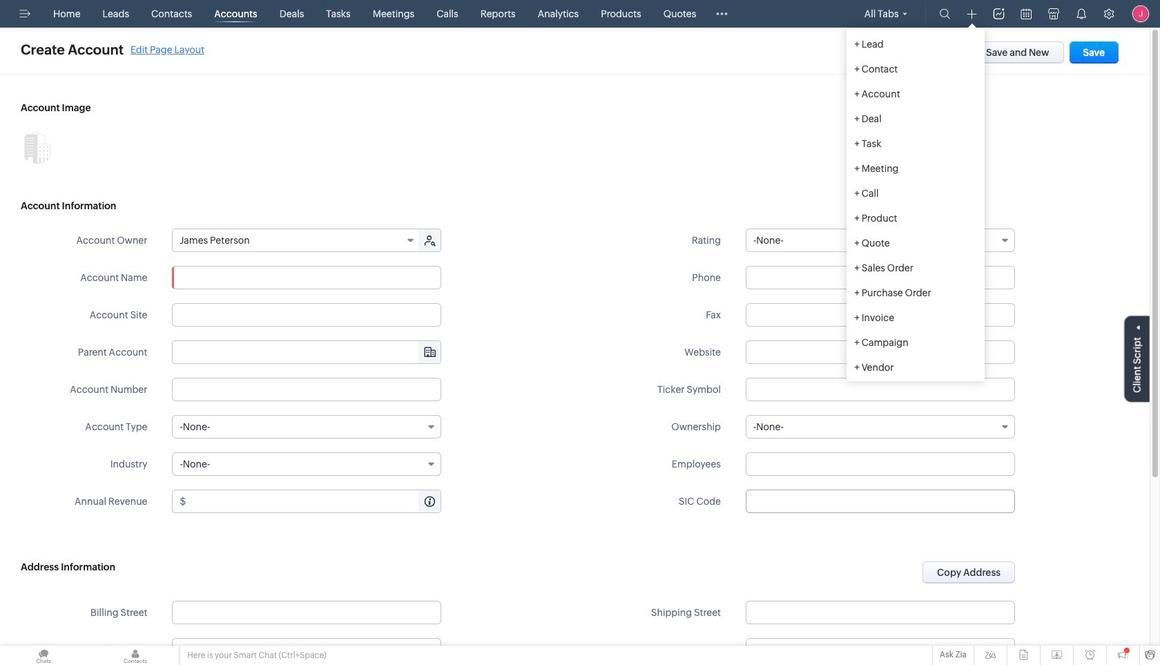 Task type: describe. For each thing, give the bounding box(es) containing it.
sales motivator image
[[994, 8, 1005, 19]]

search image
[[940, 8, 951, 19]]

marketplace image
[[1049, 8, 1060, 19]]

chats image
[[0, 646, 87, 665]]



Task type: vqa. For each thing, say whether or not it's contained in the screenshot.
(Ctrl+Space)
no



Task type: locate. For each thing, give the bounding box(es) containing it.
configure settings image
[[1104, 8, 1115, 19]]

calendar image
[[1022, 8, 1032, 19]]

notifications image
[[1076, 8, 1088, 19]]

quick actions image
[[968, 9, 977, 19]]

contacts image
[[92, 646, 179, 665]]



